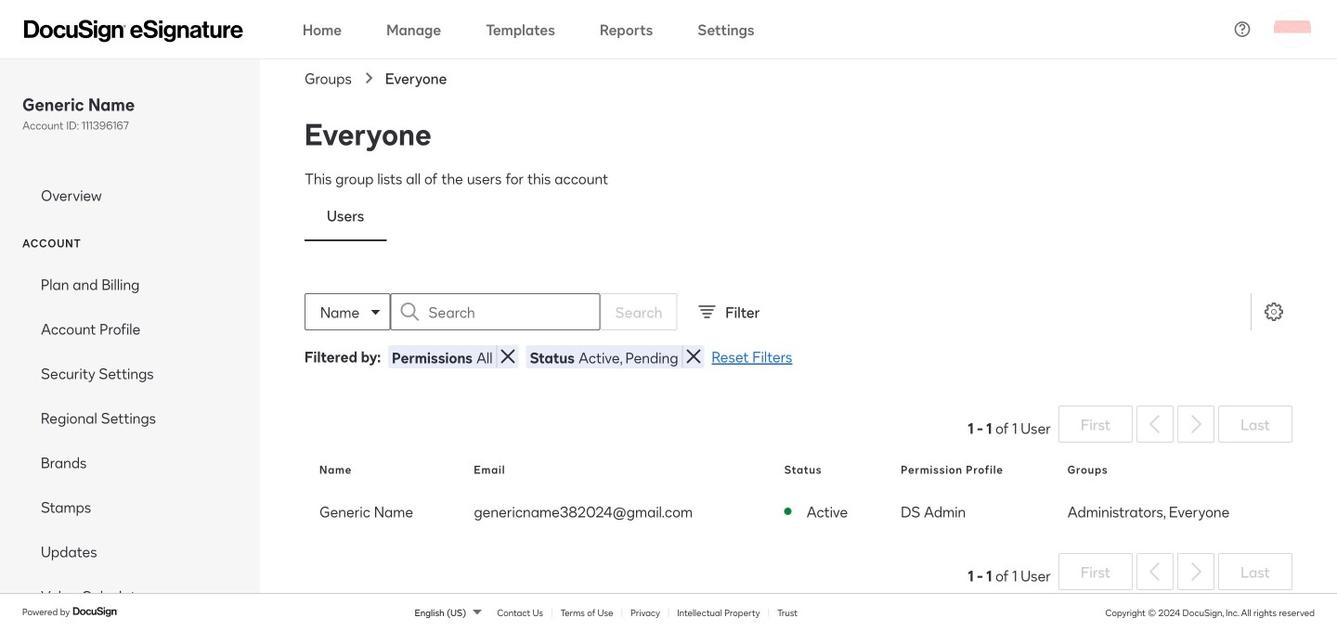 Task type: vqa. For each thing, say whether or not it's contained in the screenshot.
Agreement Actions element
no



Task type: describe. For each thing, give the bounding box(es) containing it.
your uploaded profile image image
[[1274, 11, 1311, 48]]

docusign admin image
[[24, 20, 243, 42]]



Task type: locate. For each thing, give the bounding box(es) containing it.
account element
[[0, 262, 260, 619]]

Search text field
[[429, 294, 599, 330]]

docusign image
[[73, 605, 119, 620]]



